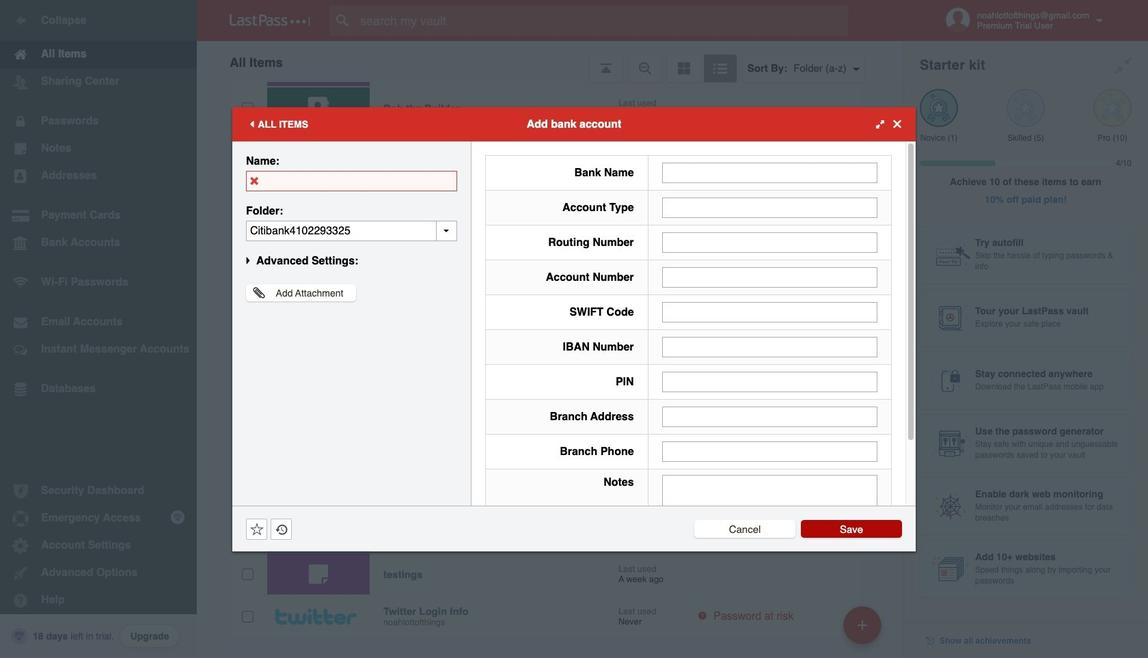Task type: locate. For each thing, give the bounding box(es) containing it.
None text field
[[662, 162, 878, 183], [246, 220, 457, 241], [662, 267, 878, 287], [662, 302, 878, 322], [662, 441, 878, 462], [662, 162, 878, 183], [246, 220, 457, 241], [662, 267, 878, 287], [662, 302, 878, 322], [662, 441, 878, 462]]

None text field
[[246, 171, 457, 191], [662, 197, 878, 218], [662, 232, 878, 253], [662, 337, 878, 357], [662, 372, 878, 392], [662, 406, 878, 427], [662, 475, 878, 560], [246, 171, 457, 191], [662, 197, 878, 218], [662, 232, 878, 253], [662, 337, 878, 357], [662, 372, 878, 392], [662, 406, 878, 427], [662, 475, 878, 560]]

lastpass image
[[230, 14, 310, 27]]

new item navigation
[[839, 602, 890, 658]]

dialog
[[232, 107, 916, 568]]



Task type: describe. For each thing, give the bounding box(es) containing it.
new item image
[[858, 620, 867, 630]]

search my vault text field
[[329, 5, 876, 36]]

main navigation navigation
[[0, 0, 197, 658]]

vault options navigation
[[197, 41, 904, 82]]

Search search field
[[329, 5, 876, 36]]



Task type: vqa. For each thing, say whether or not it's contained in the screenshot.
new item element
no



